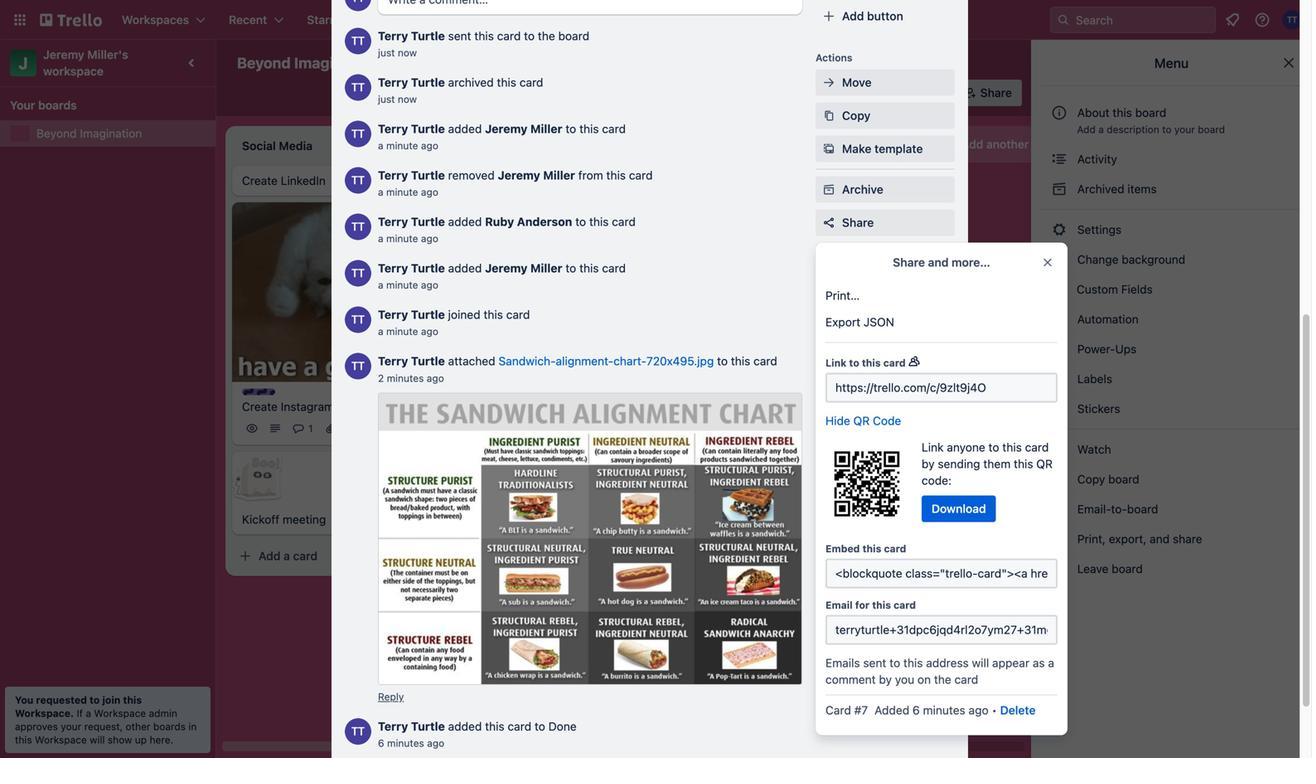Task type: vqa. For each thing, say whether or not it's contained in the screenshot.
terry inside Terry Turtle joined this card a minute ago
yes



Task type: describe. For each thing, give the bounding box(es) containing it.
add for the middle the "add a card" button
[[494, 443, 516, 457]]

ago inside "terry turtle attached sandwich-alignment-chart-720x495.jpg to this card 2 minutes ago"
[[427, 372, 444, 384]]

3 a minute ago link from the top
[[378, 233, 439, 244]]

1 horizontal spatial 1
[[616, 383, 620, 394]]

board up to-
[[1109, 472, 1140, 486]]

create from template… image
[[660, 443, 673, 457]]

sm image inside archive 'link'
[[821, 181, 838, 198]]

to inside you requested to join this workspace.
[[90, 694, 100, 706]]

copy for copy board
[[1078, 472, 1106, 486]]

workspace
[[43, 64, 104, 78]]

thinking
[[478, 184, 524, 197]]

email-to-board link
[[1042, 496, 1303, 522]]

anyone
[[947, 440, 986, 454]]

linkedin
[[281, 174, 326, 187]]

1 vertical spatial share
[[843, 216, 874, 229]]

add for add another list button
[[962, 137, 984, 151]]

sent inside emails sent to this address will appear as a comment by you on the card
[[864, 656, 887, 670]]

other
[[126, 721, 151, 732]]

settings
[[1075, 223, 1122, 236]]

activity link
[[1042, 146, 1303, 173]]

sm image for archived items
[[1052, 181, 1068, 197]]

sandwich-alignment-chart-720x495.jpg link
[[499, 354, 714, 368]]

this inside emails sent to this address will appear as a comment by you on the card
[[904, 656, 923, 670]]

leave board
[[1075, 562, 1143, 576]]

create linkedin link
[[242, 173, 435, 189]]

terry turtle added this card to done 6 minutes ago
[[378, 720, 577, 749]]

sm image inside make template link
[[821, 141, 838, 157]]

added
[[875, 703, 910, 717]]

copy for copy
[[843, 109, 871, 122]]

thoughts
[[494, 173, 540, 185]]

about this board add a description to your board
[[1078, 106, 1226, 135]]

move link
[[816, 69, 955, 96]]

done
[[549, 720, 577, 733]]

1 terry turtle added jeremy miller to this card a minute ago from the top
[[378, 122, 626, 151]]

a down dec 31 checkbox
[[519, 443, 526, 457]]

email-to-board
[[1075, 502, 1159, 516]]

change background link
[[1042, 246, 1303, 273]]

alignment-
[[556, 354, 614, 368]]

custom fields
[[1077, 282, 1153, 296]]

request,
[[84, 721, 123, 732]]

this inside terry turtle joined this card a minute ago
[[484, 308, 503, 321]]

sm image for automation
[[1052, 311, 1068, 328]]

a inside terry turtle joined this card a minute ago
[[378, 326, 384, 337]]

the inside terry turtle sent this card to the board just now
[[538, 29, 555, 43]]

Search field
[[1071, 7, 1216, 32]]

Email for this card text field
[[826, 615, 1058, 645]]

join
[[102, 694, 121, 706]]

ago inside terry turtle removed jeremy miller from this card a minute ago
[[421, 186, 439, 198]]

by inside link anyone to this card by sending them this qr code:
[[922, 457, 935, 471]]

up
[[135, 734, 147, 746]]

qr code for: https://trello.com/c/9zlt9j4o image
[[826, 442, 909, 525]]

star or unstar board image
[[397, 56, 410, 70]]

edit card image
[[894, 173, 907, 187]]

your inside if a workspace admin approves your request, other boards in this workspace will show up here.
[[61, 721, 81, 732]]

sm image for print, export, and share
[[1052, 531, 1068, 547]]

appear
[[993, 656, 1030, 670]]

filters button
[[810, 80, 874, 106]]

if
[[77, 707, 83, 719]]

a down pie
[[755, 421, 761, 435]]

sm image inside the copy link
[[821, 107, 838, 124]]

export,
[[1109, 532, 1147, 546]]

emails
[[826, 656, 861, 670]]

jeremy inside the jeremy miller's workspace
[[43, 48, 84, 61]]

Link to this card text field
[[826, 373, 1058, 403]]

0 horizontal spatial add a card button
[[232, 543, 418, 570]]

0 horizontal spatial share button
[[816, 209, 955, 236]]

card inside terry turtle joined this card a minute ago
[[506, 308, 530, 321]]

approves
[[15, 721, 58, 732]]

a inside about this board add a description to your board
[[1099, 124, 1105, 135]]

thoughts thinking
[[478, 173, 540, 197]]

archived
[[448, 75, 494, 89]]

hide qr code link
[[826, 413, 902, 429]]

jeremy miller (jeremymiller198) image right ruby anderson (rubyanderson7) image
[[889, 344, 909, 364]]

a inside terry turtle added ruby anderson to this card a minute ago
[[378, 233, 384, 244]]

button
[[868, 9, 904, 23]]

workspace.
[[15, 707, 74, 719]]

0 vertical spatial qr
[[854, 414, 870, 428]]

sm image for activity
[[1052, 151, 1068, 168]]

dec 31
[[521, 383, 553, 394]]

added inside terry turtle added this card to done 6 minutes ago
[[448, 720, 482, 733]]

to inside about this board add a description to your board
[[1163, 124, 1172, 135]]

to inside emails sent to this address will appear as a comment by you on the card
[[890, 656, 901, 670]]

search image
[[1057, 13, 1071, 27]]

0 vertical spatial share
[[981, 86, 1013, 100]]

email
[[826, 599, 853, 611]]

just now link for sent this card to the board
[[378, 47, 417, 58]]

download link
[[922, 496, 997, 522]]

to inside link anyone to this card by sending them this qr code:
[[989, 440, 1000, 454]]

board down the export,
[[1112, 562, 1143, 576]]

terry for sent this card to the board just now link
[[378, 29, 408, 43]]

chart-
[[614, 354, 647, 368]]

sandwich-
[[499, 354, 556, 368]]

minutes inside "terry turtle attached sandwich-alignment-chart-720x495.jpg to this card 2 minutes ago"
[[387, 372, 424, 384]]

card inside emails sent to this address will appear as a comment by you on the card
[[955, 673, 979, 686]]

1 horizontal spatial share button
[[958, 80, 1023, 106]]

a inside terry turtle removed jeremy miller from this card a minute ago
[[378, 186, 384, 198]]

open information menu image
[[1255, 12, 1271, 28]]

add left button
[[843, 9, 865, 23]]

0 horizontal spatial beyond imagination
[[36, 126, 142, 140]]

beyond imagination link
[[36, 125, 206, 142]]

embed this card
[[826, 543, 907, 554]]

create from template… image for the rightmost the "add a card" button
[[896, 422, 909, 435]]

make template
[[843, 142, 924, 156]]

0 horizontal spatial workspace
[[35, 734, 87, 746]]

make template link
[[816, 136, 955, 162]]

create from template… image for the left the "add a card" button
[[425, 550, 438, 563]]

imagination inside 'beyond imagination' link
[[80, 126, 142, 140]]

copy link
[[816, 102, 955, 129]]

will inside emails sent to this address will appear as a comment by you on the card
[[972, 656, 990, 670]]

code:
[[922, 474, 952, 487]]

primary element
[[0, 0, 1313, 40]]

activity
[[1075, 152, 1118, 166]]

sm image for power-ups
[[1052, 341, 1068, 357]]

2 horizontal spatial add a card button
[[703, 415, 889, 442]]

share
[[1173, 532, 1203, 546]]

sm image inside the move link
[[821, 74, 838, 91]]

imagination inside beyond imagination text field
[[294, 54, 379, 72]]

comment
[[826, 673, 876, 686]]

#7
[[855, 703, 868, 717]]

address
[[927, 656, 969, 670]]

requested
[[36, 694, 87, 706]]

you
[[896, 673, 915, 686]]

power-
[[1078, 342, 1116, 356]]

6 turtle from the top
[[411, 261, 445, 275]]

6 minutes ago link
[[378, 737, 445, 749]]

back to home image
[[40, 7, 102, 33]]

sm image for watch
[[1052, 441, 1068, 458]]

add button
[[843, 9, 904, 23]]

add another list
[[962, 137, 1049, 151]]

board up activity link at the top right of the page
[[1199, 124, 1226, 135]]

ago inside terry turtle added this card to done 6 minutes ago
[[427, 737, 445, 749]]

them
[[984, 457, 1011, 471]]

link for link anyone to this card by sending them this qr code:
[[922, 440, 944, 454]]

make
[[843, 142, 872, 156]]

anderson
[[517, 215, 573, 228]]

here.
[[150, 734, 173, 746]]

sm image for stickers
[[1052, 401, 1068, 417]]

if a workspace admin approves your request, other boards in this workspace will show up here.
[[15, 707, 197, 746]]

this inside terry turtle added this card to done 6 minutes ago
[[485, 720, 505, 733]]

close popover image
[[1042, 256, 1055, 269]]

settings link
[[1042, 216, 1303, 243]]

archived items
[[1075, 182, 1157, 196]]

5 a minute ago link from the top
[[378, 326, 439, 337]]

archive
[[843, 182, 884, 196]]

minute for 3rd a minute ago link from the top
[[386, 233, 418, 244]]

card inside terry turtle added this card to done 6 minutes ago
[[508, 720, 532, 733]]

now inside terry turtle archived this card just now
[[398, 93, 417, 105]]

1 added from the top
[[448, 122, 482, 136]]

compliment
[[478, 360, 542, 374]]

export json link
[[816, 309, 1068, 335]]

code
[[873, 414, 902, 428]]

chef
[[566, 360, 591, 374]]

just inside terry turtle sent this card to the board just now
[[378, 47, 395, 58]]

create button
[[481, 7, 538, 33]]

miller for 5th a minute ago link from the bottom
[[531, 122, 563, 136]]

card inside terry turtle added ruby anderson to this card a minute ago
[[612, 215, 636, 228]]

this inside if a workspace admin approves your request, other boards in this workspace will show up here.
[[15, 734, 32, 746]]

2 vertical spatial share
[[893, 255, 926, 269]]

print,
[[1078, 532, 1106, 546]]

turtle inside terry turtle joined this card a minute ago
[[411, 308, 445, 321]]

filters
[[835, 86, 869, 100]]

turtle inside terry turtle added ruby anderson to this card a minute ago
[[411, 215, 445, 228]]

just now link for archived this card
[[378, 93, 417, 105]]

card
[[826, 703, 852, 717]]

qr inside link anyone to this card by sending them this qr code:
[[1037, 457, 1053, 471]]

color: purple, title: none image
[[242, 389, 275, 395]]

archived items link
[[1042, 176, 1303, 202]]

by inside emails sent to this address will appear as a comment by you on the card
[[879, 673, 892, 686]]

template
[[875, 142, 924, 156]]

background
[[1122, 253, 1186, 266]]



Task type: locate. For each thing, give the bounding box(es) containing it.
link up sending
[[922, 440, 944, 454]]

sm image for settings
[[1052, 221, 1068, 238]]

your inside about this board add a description to your board
[[1175, 124, 1196, 135]]

miller's
[[87, 48, 128, 61]]

now down "star or unstar board" image
[[398, 93, 417, 105]]

0 vertical spatial copy
[[843, 109, 871, 122]]

1 horizontal spatial and
[[1150, 532, 1170, 546]]

minute for 5th a minute ago link from the bottom
[[386, 140, 418, 151]]

2 now from the top
[[398, 93, 417, 105]]

terry for 3rd a minute ago link from the top
[[378, 215, 408, 228]]

turtle left the removed
[[411, 168, 445, 182]]

turtle left joined
[[411, 308, 445, 321]]

copy down filters
[[843, 109, 871, 122]]

the inside "link"
[[545, 360, 563, 374]]

0 horizontal spatial sent
[[448, 29, 472, 43]]

create left linkedin
[[242, 174, 278, 187]]

2 vertical spatial 1
[[309, 423, 313, 434]]

4
[[581, 383, 588, 394]]

jeremy inside terry turtle removed jeremy miller from this card a minute ago
[[498, 168, 541, 182]]

this inside terry turtle removed jeremy miller from this card a minute ago
[[607, 168, 626, 182]]

your up activity link at the top right of the page
[[1175, 124, 1196, 135]]

create instagram link
[[242, 399, 435, 415]]

0 horizontal spatial your
[[61, 721, 81, 732]]

1 horizontal spatial beyond imagination
[[237, 54, 379, 72]]

now up terry turtle archived this card just now on the left
[[398, 47, 417, 58]]

automation
[[1075, 312, 1139, 326]]

kickoff meeting link
[[242, 511, 435, 528]]

ruby anderson (rubyanderson7) image for the jeremy miller (jeremymiller198) icon under the chart-
[[654, 402, 673, 422]]

sm image inside archived items link
[[1052, 181, 1068, 197]]

sm image for copy board
[[1052, 471, 1068, 488]]

minutes down reply link
[[387, 737, 424, 749]]

0 vertical spatial will
[[972, 656, 990, 670]]

ups
[[1116, 342, 1137, 356]]

from
[[579, 168, 604, 182]]

stickers link
[[1042, 396, 1303, 422]]

0 vertical spatial share button
[[958, 80, 1023, 106]]

minute inside terry turtle joined this card a minute ago
[[386, 326, 418, 337]]

6 right added
[[913, 703, 920, 717]]

share and more…
[[893, 255, 991, 269]]

sm image
[[821, 74, 838, 91], [710, 80, 734, 103], [821, 107, 838, 124], [1052, 181, 1068, 197], [821, 181, 838, 198], [1052, 311, 1068, 328], [1052, 341, 1068, 357], [1052, 371, 1068, 387], [1052, 401, 1068, 417], [1052, 471, 1068, 488], [1052, 501, 1068, 518], [1052, 531, 1068, 547], [1052, 561, 1068, 577]]

link inside link anyone to this card by sending them this qr code:
[[922, 440, 944, 454]]

copy
[[843, 109, 871, 122], [1078, 472, 1106, 486]]

8 turtle from the top
[[411, 354, 445, 368]]

this inside terry turtle archived this card just now
[[497, 75, 517, 89]]

jeremy miller (jeremymiller198) image up template
[[908, 81, 931, 104]]

1 vertical spatial 1
[[616, 383, 620, 394]]

0 horizontal spatial ruby anderson (rubyanderson7) image
[[654, 402, 673, 422]]

board up description
[[1136, 106, 1167, 119]]

1 down instagram
[[309, 423, 313, 434]]

add down leftover pie
[[730, 421, 752, 435]]

labels link
[[1042, 366, 1303, 392]]

0 vertical spatial add a card
[[730, 421, 789, 435]]

6 terry from the top
[[378, 261, 408, 275]]

1 vertical spatial miller
[[543, 168, 575, 182]]

2 added from the top
[[448, 215, 482, 228]]

this inside you requested to join this workspace.
[[123, 694, 142, 706]]

share down archive
[[843, 216, 874, 229]]

jeremy for 2nd a minute ago link from the bottom
[[485, 261, 528, 275]]

sm image inside stickers link
[[1052, 401, 1068, 417]]

1 horizontal spatial boards
[[153, 721, 186, 732]]

share button down archive 'link'
[[816, 209, 955, 236]]

1 just now link from the top
[[378, 47, 417, 58]]

a right linkedin
[[378, 186, 384, 198]]

sent inside terry turtle sent this card to the board just now
[[448, 29, 472, 43]]

turtle inside terry turtle removed jeremy miller from this card a minute ago
[[411, 168, 445, 182]]

sm image right list
[[1052, 151, 1068, 168]]

0 vertical spatial miller
[[531, 122, 563, 136]]

1 vertical spatial by
[[879, 673, 892, 686]]

2 vertical spatial add a card
[[259, 549, 318, 563]]

custom fields button
[[1042, 276, 1303, 303]]

720x495.jpg
[[647, 354, 714, 368]]

jeremy miller (jeremymiller198) image down the chart-
[[630, 402, 650, 422]]

terry turtle removed jeremy miller from this card a minute ago
[[378, 168, 653, 198]]

0 vertical spatial minutes
[[387, 372, 424, 384]]

7 terry from the top
[[378, 308, 408, 321]]

add down about
[[1078, 124, 1096, 135]]

0 horizontal spatial 1
[[309, 423, 313, 434]]

delete
[[1001, 703, 1036, 717]]

1 horizontal spatial qr
[[1037, 457, 1053, 471]]

1 horizontal spatial link
[[922, 440, 944, 454]]

the right create button
[[538, 29, 555, 43]]

6 down reply
[[378, 737, 385, 749]]

now
[[398, 47, 417, 58], [398, 93, 417, 105]]

boards down admin
[[153, 721, 186, 732]]

actions
[[816, 52, 853, 63]]

move
[[843, 75, 872, 89]]

change
[[1078, 253, 1119, 266]]

turtle inside terry turtle added this card to done 6 minutes ago
[[411, 720, 445, 733]]

1 horizontal spatial 6
[[913, 703, 920, 717]]

sm image left make
[[821, 141, 838, 157]]

labels
[[1075, 372, 1113, 386]]

sm image inside leave board link
[[1052, 561, 1068, 577]]

1 horizontal spatial create from template… image
[[896, 422, 909, 435]]

by left you
[[879, 673, 892, 686]]

add inside about this board add a description to your board
[[1078, 124, 1096, 135]]

0 horizontal spatial link
[[826, 357, 847, 369]]

to inside "terry turtle attached sandwich-alignment-chart-720x495.jpg to this card 2 minutes ago"
[[717, 354, 728, 368]]

0 vertical spatial and
[[928, 255, 949, 269]]

copy board
[[1075, 472, 1140, 486]]

terry turtle joined this card a minute ago
[[378, 308, 530, 337]]

sending
[[938, 457, 981, 471]]

1 vertical spatial beyond imagination
[[36, 126, 142, 140]]

copy inside the copy link
[[843, 109, 871, 122]]

by
[[922, 457, 935, 471], [879, 673, 892, 686]]

turtle up the 2 minutes ago link at left
[[411, 354, 445, 368]]

terry for 4th a minute ago link from the bottom of the page
[[378, 168, 408, 182]]

terry turtle archived this card just now
[[378, 75, 544, 105]]

your down if
[[61, 721, 81, 732]]

ruby anderson (rubyanderson7) image up create from template… icon
[[654, 402, 673, 422]]

1 horizontal spatial sent
[[864, 656, 887, 670]]

workspace down approves
[[35, 734, 87, 746]]

1 vertical spatial workspace
[[35, 734, 87, 746]]

1 terry from the top
[[378, 29, 408, 43]]

4 minute from the top
[[386, 279, 418, 291]]

1 vertical spatial just
[[378, 93, 395, 105]]

create for create
[[491, 13, 528, 27]]

0 horizontal spatial will
[[90, 734, 105, 746]]

add for the rightmost the "add a card" button
[[730, 421, 752, 435]]

1 horizontal spatial add a card
[[494, 443, 553, 457]]

removed
[[448, 168, 495, 182]]

9 terry from the top
[[378, 720, 408, 733]]

sent up comment
[[864, 656, 887, 670]]

terry turtle attached sandwich-alignment-chart-720x495.jpg to this card 2 minutes ago
[[378, 354, 781, 384]]

boards inside if a workspace admin approves your request, other boards in this workspace will show up here.
[[153, 721, 186, 732]]

you requested to join this workspace.
[[15, 694, 142, 719]]

0 vertical spatial by
[[922, 457, 935, 471]]

a inside emails sent to this address will appear as a comment by you on the card
[[1049, 656, 1055, 670]]

add button button
[[816, 3, 955, 29]]

jeremy up workspace
[[43, 48, 84, 61]]

terry turtle (terryturtle) image
[[345, 28, 372, 54], [345, 74, 372, 101], [345, 121, 372, 147], [345, 260, 372, 287], [843, 344, 863, 364], [345, 353, 372, 379], [607, 402, 627, 422], [345, 718, 372, 745]]

a up '2'
[[378, 326, 384, 337]]

1 horizontal spatial share
[[893, 255, 926, 269]]

turtle up terry turtle joined this card a minute ago at the left of the page
[[411, 261, 445, 275]]

terry inside terry turtle sent this card to the board just now
[[378, 29, 408, 43]]

0 vertical spatial sent
[[448, 29, 472, 43]]

1 vertical spatial link
[[922, 440, 944, 454]]

attached
[[448, 354, 496, 368]]

export json
[[826, 315, 895, 329]]

a right if
[[86, 707, 91, 719]]

link for link to this card
[[826, 357, 847, 369]]

9 turtle from the top
[[411, 720, 445, 733]]

will left appear
[[972, 656, 990, 670]]

2 turtle from the top
[[411, 75, 445, 89]]

instagram
[[281, 400, 334, 414]]

card inside terry turtle removed jeremy miller from this card a minute ago
[[629, 168, 653, 182]]

this inside terry turtle sent this card to the board just now
[[475, 29, 494, 43]]

a up terry turtle joined this card a minute ago at the left of the page
[[378, 279, 384, 291]]

ruby anderson (rubyanderson7) image
[[866, 344, 886, 364]]

3 terry from the top
[[378, 122, 408, 136]]

turtle left archived
[[411, 75, 445, 89]]

copy up the email- at the bottom right
[[1078, 472, 1106, 486]]

leftover pie link
[[713, 383, 906, 400]]

1 vertical spatial minutes
[[924, 703, 966, 717]]

0 vertical spatial beyond imagination
[[237, 54, 379, 72]]

0 vertical spatial imagination
[[294, 54, 379, 72]]

add a card button down 'kickoff meeting' link
[[232, 543, 418, 570]]

sm image inside watch link
[[1052, 441, 1068, 458]]

1 horizontal spatial add a card button
[[468, 437, 654, 463]]

1 vertical spatial share button
[[816, 209, 955, 236]]

create up terry turtle sent this card to the board just now
[[491, 13, 528, 27]]

minutes right '2'
[[387, 372, 424, 384]]

1 vertical spatial will
[[90, 734, 105, 746]]

download
[[932, 502, 987, 515]]

add a card down pie
[[730, 421, 789, 435]]

1 horizontal spatial workspace
[[94, 707, 146, 719]]

qr right them
[[1037, 457, 1053, 471]]

power-ups link
[[1042, 336, 1303, 362]]

miller up thoughts on the left top
[[531, 122, 563, 136]]

add a card for the rightmost the "add a card" button
[[730, 421, 789, 435]]

1 a minute ago link from the top
[[378, 140, 439, 151]]

by up code:
[[922, 457, 935, 471]]

2 minute from the top
[[386, 186, 418, 198]]

your
[[10, 98, 35, 112]]

1 vertical spatial create
[[242, 174, 278, 187]]

terry for 6 minutes ago link
[[378, 720, 408, 733]]

0 horizontal spatial beyond
[[36, 126, 77, 140]]

this inside about this board add a description to your board
[[1113, 106, 1133, 119]]

sm image up close popover icon at the top of page
[[1052, 221, 1068, 238]]

0 horizontal spatial 6
[[378, 737, 385, 749]]

terry turtle (terryturtle) image inside primary element
[[1283, 10, 1303, 30]]

1 horizontal spatial copy
[[1078, 472, 1106, 486]]

added inside terry turtle added ruby anderson to this card a minute ago
[[448, 215, 482, 228]]

jeremy for 4th a minute ago link from the bottom of the page
[[498, 168, 541, 182]]

jeremy for 5th a minute ago link from the bottom
[[485, 122, 528, 136]]

a inside if a workspace admin approves your request, other boards in this workspace will show up here.
[[86, 707, 91, 719]]

color: bold red, title: "thoughts" element
[[478, 173, 540, 185]]

custom
[[1077, 282, 1119, 296]]

1 vertical spatial boards
[[153, 721, 186, 732]]

Dec 31 checkbox
[[501, 379, 558, 398]]

terry for 2nd a minute ago link from the bottom
[[378, 261, 408, 275]]

this inside terry turtle added ruby anderson to this card a minute ago
[[590, 215, 609, 228]]

4 turtle from the top
[[411, 168, 445, 182]]

terry turtle added jeremy miller to this card a minute ago down terry turtle added ruby anderson to this card a minute ago on the top left
[[378, 261, 626, 291]]

qr right hide at bottom
[[854, 414, 870, 428]]

5 minute from the top
[[386, 326, 418, 337]]

imagination left "star or unstar board" image
[[294, 54, 379, 72]]

2 terry turtle added jeremy miller to this card a minute ago from the top
[[378, 261, 626, 291]]

0 vertical spatial create from template… image
[[896, 422, 909, 435]]

Board name text field
[[229, 50, 387, 76]]

terry inside terry turtle added ruby anderson to this card a minute ago
[[378, 215, 408, 228]]

beyond inside text field
[[237, 54, 291, 72]]

0 vertical spatial the
[[538, 29, 555, 43]]

ruby anderson (rubyanderson7) image up make template link
[[929, 81, 953, 104]]

automation link
[[1042, 306, 1303, 333]]

2 vertical spatial the
[[935, 673, 952, 686]]

just now link up terry turtle archived this card just now on the left
[[378, 47, 417, 58]]

sm image
[[821, 141, 838, 157], [1052, 151, 1068, 168], [1052, 221, 1068, 238], [1052, 441, 1068, 458]]

card inside link anyone to this card by sending them this qr code:
[[1026, 440, 1049, 454]]

create instagram
[[242, 400, 334, 414]]

0 horizontal spatial create from template… image
[[425, 550, 438, 563]]

1 vertical spatial copy
[[1078, 472, 1106, 486]]

create linkedin
[[242, 174, 326, 187]]

minute for 2nd a minute ago link from the bottom
[[386, 279, 418, 291]]

1 horizontal spatial will
[[972, 656, 990, 670]]

as
[[1033, 656, 1046, 670]]

items
[[1128, 182, 1157, 196]]

export
[[826, 315, 861, 329]]

print…
[[826, 289, 860, 302]]

add another list button
[[932, 126, 1158, 163]]

to inside terry turtle sent this card to the board just now
[[524, 29, 535, 43]]

imagination
[[294, 54, 379, 72], [80, 126, 142, 140]]

1 vertical spatial and
[[1150, 532, 1170, 546]]

print, export, and share link
[[1042, 526, 1303, 552]]

1 vertical spatial qr
[[1037, 457, 1053, 471]]

sm image for leave board
[[1052, 561, 1068, 577]]

2 horizontal spatial share
[[981, 86, 1013, 100]]

just inside terry turtle archived this card just now
[[378, 93, 395, 105]]

terry for fifth a minute ago link
[[378, 308, 408, 321]]

copy inside copy board link
[[1078, 472, 1106, 486]]

Embed this card text field
[[826, 559, 1058, 588]]

leave board link
[[1042, 556, 1303, 582]]

minute inside terry turtle removed jeremy miller from this card a minute ago
[[386, 186, 418, 198]]

2 horizontal spatial 1
[[756, 348, 761, 359]]

jeremy miller (jeremymiller198) image down the 2 minutes ago link at left
[[418, 419, 438, 438]]

sm image for email-to-board
[[1052, 501, 1068, 518]]

add a card button down "leftover pie" link
[[703, 415, 889, 442]]

add a card down kickoff meeting
[[259, 549, 318, 563]]

ago inside terry turtle joined this card a minute ago
[[421, 326, 439, 337]]

beyond
[[237, 54, 291, 72], [36, 126, 77, 140]]

on
[[918, 673, 931, 686]]

card inside terry turtle archived this card just now
[[520, 75, 544, 89]]

a right as
[[1049, 656, 1055, 670]]

terry inside terry turtle removed jeremy miller from this card a minute ago
[[378, 168, 408, 182]]

1 horizontal spatial imagination
[[294, 54, 379, 72]]

miller for 2nd a minute ago link from the bottom
[[531, 261, 563, 275]]

1 just from the top
[[378, 47, 395, 58]]

sm image inside print, export, and share link
[[1052, 531, 1068, 547]]

0 vertical spatial workspace
[[94, 707, 146, 719]]

add a card for the left the "add a card" button
[[259, 549, 318, 563]]

4 terry from the top
[[378, 168, 408, 182]]

2 terry from the top
[[378, 75, 408, 89]]

sm image inside copy board link
[[1052, 471, 1068, 488]]

terry turtle added ruby anderson to this card a minute ago
[[378, 215, 636, 244]]

terry for just now link corresponding to archived this card
[[378, 75, 408, 89]]

2 vertical spatial minutes
[[387, 737, 424, 749]]

reply link
[[378, 691, 404, 703]]

minutes inside terry turtle added this card to done 6 minutes ago
[[387, 737, 424, 749]]

sm image inside activity link
[[1052, 151, 1068, 168]]

2 vertical spatial create
[[242, 400, 278, 414]]

sm image left watch
[[1052, 441, 1068, 458]]

create
[[491, 13, 528, 27], [242, 174, 278, 187], [242, 400, 278, 414]]

beyond imagination inside text field
[[237, 54, 379, 72]]

sm image inside automation link
[[1052, 311, 1068, 328]]

add down kickoff
[[259, 549, 281, 563]]

create for create instagram
[[242, 400, 278, 414]]

turtle left ruby
[[411, 215, 445, 228]]

board up print, export, and share
[[1128, 502, 1159, 516]]

to inside terry turtle added ruby anderson to this card a minute ago
[[576, 215, 586, 228]]

will inside if a workspace admin approves your request, other boards in this workspace will show up here.
[[90, 734, 105, 746]]

delete button
[[1001, 702, 1036, 719]]

1 up pie
[[756, 348, 761, 359]]

your boards with 1 items element
[[10, 95, 197, 115]]

share button up add another list
[[958, 80, 1023, 106]]

2 a minute ago link from the top
[[378, 186, 439, 198]]

your
[[1175, 124, 1196, 135], [61, 721, 81, 732]]

a
[[1099, 124, 1105, 135], [378, 140, 384, 151], [378, 186, 384, 198], [378, 233, 384, 244], [378, 279, 384, 291], [378, 326, 384, 337], [755, 421, 761, 435], [519, 443, 526, 457], [284, 549, 290, 563], [1049, 656, 1055, 670], [86, 707, 91, 719]]

2 just now link from the top
[[378, 93, 417, 105]]

7 turtle from the top
[[411, 308, 445, 321]]

admin
[[149, 707, 177, 719]]

terry for 5th a minute ago link from the bottom
[[378, 122, 408, 136]]

leave
[[1078, 562, 1109, 576]]

card inside "terry turtle attached sandwich-alignment-chart-720x495.jpg to this card 2 minutes ago"
[[754, 354, 778, 368]]

watch
[[1075, 442, 1115, 456]]

0 vertical spatial just
[[378, 47, 395, 58]]

jeremy up the thinking
[[498, 168, 541, 182]]

2 just from the top
[[378, 93, 395, 105]]

hide qr code
[[826, 414, 902, 428]]

turtle down terry turtle archived this card just now on the left
[[411, 122, 445, 136]]

link up "leftover pie" link
[[826, 357, 847, 369]]

1 vertical spatial imagination
[[80, 126, 142, 140]]

0 vertical spatial just now link
[[378, 47, 417, 58]]

1 vertical spatial ruby anderson (rubyanderson7) image
[[654, 402, 673, 422]]

embed
[[826, 543, 860, 554]]

0 horizontal spatial imagination
[[80, 126, 142, 140]]

terry turtle (terryturtle) image
[[345, 0, 372, 11], [1283, 10, 1303, 30], [886, 81, 910, 104], [345, 167, 372, 194], [345, 214, 372, 240], [345, 306, 372, 333], [395, 419, 415, 438]]

1 vertical spatial sent
[[864, 656, 887, 670]]

workspace down join
[[94, 707, 146, 719]]

minute
[[386, 140, 418, 151], [386, 186, 418, 198], [386, 233, 418, 244], [386, 279, 418, 291], [386, 326, 418, 337]]

ruby anderson (rubyanderson7) image for the jeremy miller (jeremymiller198) icon on top of template
[[929, 81, 953, 104]]

1 down the sandwich-alignment-chart-720x495.jpg link
[[616, 383, 620, 394]]

add a card for the middle the "add a card" button
[[494, 443, 553, 457]]

1 vertical spatial terry turtle added jeremy miller to this card a minute ago
[[378, 261, 626, 291]]

and left "more…" on the right top of the page
[[928, 255, 949, 269]]

8 terry from the top
[[378, 354, 408, 368]]

5 turtle from the top
[[411, 215, 445, 228]]

leftover pie
[[713, 385, 777, 398]]

create inside button
[[491, 13, 528, 27]]

0 horizontal spatial and
[[928, 255, 949, 269]]

jeremy up color: bold red, title: "thoughts" element
[[485, 122, 528, 136]]

a up create linkedin link
[[378, 140, 384, 151]]

3 minute from the top
[[386, 233, 418, 244]]

card inside terry turtle sent this card to the board just now
[[497, 29, 521, 43]]

terry inside terry turtle added this card to done 6 minutes ago
[[378, 720, 408, 733]]

turtle up terry turtle archived this card just now on the left
[[411, 29, 445, 43]]

0 vertical spatial now
[[398, 47, 417, 58]]

add a card down dec 31 checkbox
[[494, 443, 553, 457]]

more…
[[952, 255, 991, 269]]

add a card button down 31
[[468, 437, 654, 463]]

turtle inside "terry turtle attached sandwich-alignment-chart-720x495.jpg to this card 2 minutes ago"
[[411, 354, 445, 368]]

a down kickoff meeting
[[284, 549, 290, 563]]

miller inside terry turtle removed jeremy miller from this card a minute ago
[[543, 168, 575, 182]]

now inside terry turtle sent this card to the board just now
[[398, 47, 417, 58]]

add a card button
[[703, 415, 889, 442], [468, 437, 654, 463], [232, 543, 418, 570]]

3 turtle from the top
[[411, 122, 445, 136]]

0 horizontal spatial qr
[[854, 414, 870, 428]]

watch link
[[1042, 436, 1303, 463]]

4 a minute ago link from the top
[[378, 279, 439, 291]]

the up 31
[[545, 360, 563, 374]]

miller down anderson
[[531, 261, 563, 275]]

minute for 4th a minute ago link from the bottom of the page
[[386, 186, 418, 198]]

sm image inside power-ups link
[[1052, 341, 1068, 357]]

1 turtle from the top
[[411, 29, 445, 43]]

add for the left the "add a card" button
[[259, 549, 281, 563]]

board right create button
[[559, 29, 590, 43]]

archive link
[[816, 176, 955, 203]]

the down address
[[935, 673, 952, 686]]

create from template… image
[[896, 422, 909, 435], [425, 550, 438, 563]]

kickoff
[[242, 513, 280, 526]]

0 vertical spatial ruby anderson (rubyanderson7) image
[[929, 81, 953, 104]]

boards right your in the left of the page
[[38, 98, 77, 112]]

just now link down "star or unstar board" image
[[378, 93, 417, 105]]

0 vertical spatial link
[[826, 357, 847, 369]]

1 vertical spatial now
[[398, 93, 417, 105]]

create for create linkedin
[[242, 174, 278, 187]]

6 inside terry turtle added this card to done 6 minutes ago
[[378, 737, 385, 749]]

1 vertical spatial add a card
[[494, 443, 553, 457]]

sm image for labels
[[1052, 371, 1068, 387]]

emails sent to this address will appear as a comment by you on the card
[[826, 656, 1055, 686]]

31
[[542, 383, 553, 394]]

turtle inside terry turtle sent this card to the board just now
[[411, 29, 445, 43]]

sm image inside settings link
[[1052, 221, 1068, 238]]

terry inside "terry turtle attached sandwich-alignment-chart-720x495.jpg to this card 2 minutes ago"
[[378, 354, 408, 368]]

0 vertical spatial 6
[[913, 703, 920, 717]]

to inside terry turtle added this card to done 6 minutes ago
[[535, 720, 546, 733]]

3 added from the top
[[448, 261, 482, 275]]

this inside "terry turtle attached sandwich-alignment-chart-720x495.jpg to this card 2 minutes ago"
[[731, 354, 751, 368]]

share up 'print…' link
[[893, 255, 926, 269]]

email for this card
[[826, 599, 917, 611]]

a down about
[[1099, 124, 1105, 135]]

1 vertical spatial your
[[61, 721, 81, 732]]

qr
[[854, 414, 870, 428], [1037, 457, 1053, 471]]

0 horizontal spatial add a card
[[259, 549, 318, 563]]

create down color: purple, title: none image
[[242, 400, 278, 414]]

sm image inside labels link
[[1052, 371, 1068, 387]]

beyond imagination
[[237, 54, 379, 72], [36, 126, 142, 140]]

miller up thinking link
[[543, 168, 575, 182]]

0 vertical spatial your
[[1175, 124, 1196, 135]]

terry turtle added jeremy miller to this card a minute ago up color: bold red, title: "thoughts" element
[[378, 122, 626, 151]]

0 vertical spatial boards
[[38, 98, 77, 112]]

compliment the chef link
[[478, 359, 670, 375]]

1 vertical spatial create from template… image
[[425, 550, 438, 563]]

add down dec 31 checkbox
[[494, 443, 516, 457]]

turtle inside terry turtle archived this card just now
[[411, 75, 445, 89]]

1 horizontal spatial by
[[922, 457, 935, 471]]

sm image inside email-to-board link
[[1052, 501, 1068, 518]]

ruby
[[485, 215, 514, 228]]

the inside emails sent to this address will appear as a comment by you on the card
[[935, 673, 952, 686]]

1 minute from the top
[[386, 140, 418, 151]]

share up add another list
[[981, 86, 1013, 100]]

archived
[[1078, 182, 1125, 196]]

turtle up 6 minutes ago link
[[411, 720, 445, 733]]

2 horizontal spatial add a card
[[730, 421, 789, 435]]

a minute ago link
[[378, 140, 439, 151], [378, 186, 439, 198], [378, 233, 439, 244], [378, 279, 439, 291], [378, 326, 439, 337]]

and left share
[[1150, 532, 1170, 546]]

imagination down your boards with 1 items element
[[80, 126, 142, 140]]

1 vertical spatial beyond
[[36, 126, 77, 140]]

jeremy miller (jeremymiller198) image
[[908, 81, 931, 104], [889, 344, 909, 364], [630, 402, 650, 422], [418, 419, 438, 438]]

a down create linkedin link
[[378, 233, 384, 244]]

1 horizontal spatial beyond
[[237, 54, 291, 72]]

1 vertical spatial the
[[545, 360, 563, 374]]

board inside terry turtle sent this card to the board just now
[[559, 29, 590, 43]]

jeremy miller's workspace
[[43, 48, 131, 78]]

terry inside terry turtle archived this card just now
[[378, 75, 408, 89]]

miller for 4th a minute ago link from the bottom of the page
[[543, 168, 575, 182]]

ago inside terry turtle added ruby anderson to this card a minute ago
[[421, 233, 439, 244]]

you
[[15, 694, 33, 706]]

ruby anderson (rubyanderson7) image
[[929, 81, 953, 104], [654, 402, 673, 422]]

workspace
[[94, 707, 146, 719], [35, 734, 87, 746]]

terry inside terry turtle joined this card a minute ago
[[378, 308, 408, 321]]

minutes down on
[[924, 703, 966, 717]]

5 terry from the top
[[378, 215, 408, 228]]

0 vertical spatial create
[[491, 13, 528, 27]]

0 horizontal spatial share
[[843, 216, 874, 229]]

1 now from the top
[[398, 47, 417, 58]]

0 notifications image
[[1223, 10, 1243, 30]]

2 minutes ago link
[[378, 372, 444, 384]]

1 horizontal spatial ruby anderson (rubyanderson7) image
[[929, 81, 953, 104]]

jeremy down terry turtle added ruby anderson to this card a minute ago on the top left
[[485, 261, 528, 275]]

1 vertical spatial 6
[[378, 737, 385, 749]]

add left another
[[962, 137, 984, 151]]

4 added from the top
[[448, 720, 482, 733]]



